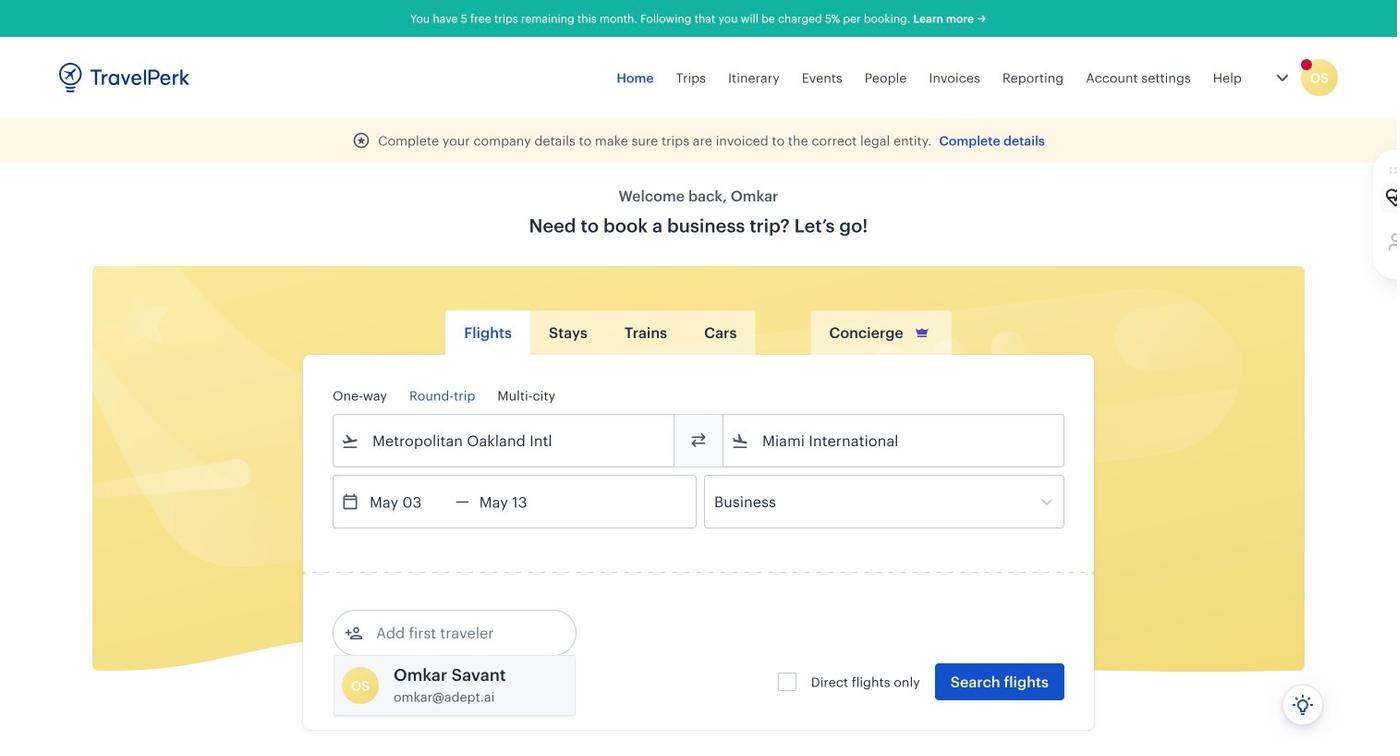 Task type: locate. For each thing, give the bounding box(es) containing it.
Depart text field
[[360, 476, 456, 528]]



Task type: describe. For each thing, give the bounding box(es) containing it.
Return text field
[[469, 476, 565, 528]]

Add first traveler search field
[[363, 618, 556, 648]]

From search field
[[360, 426, 650, 456]]

To search field
[[750, 426, 1040, 456]]



Task type: vqa. For each thing, say whether or not it's contained in the screenshot.
return "FIELD" in the right of the page
no



